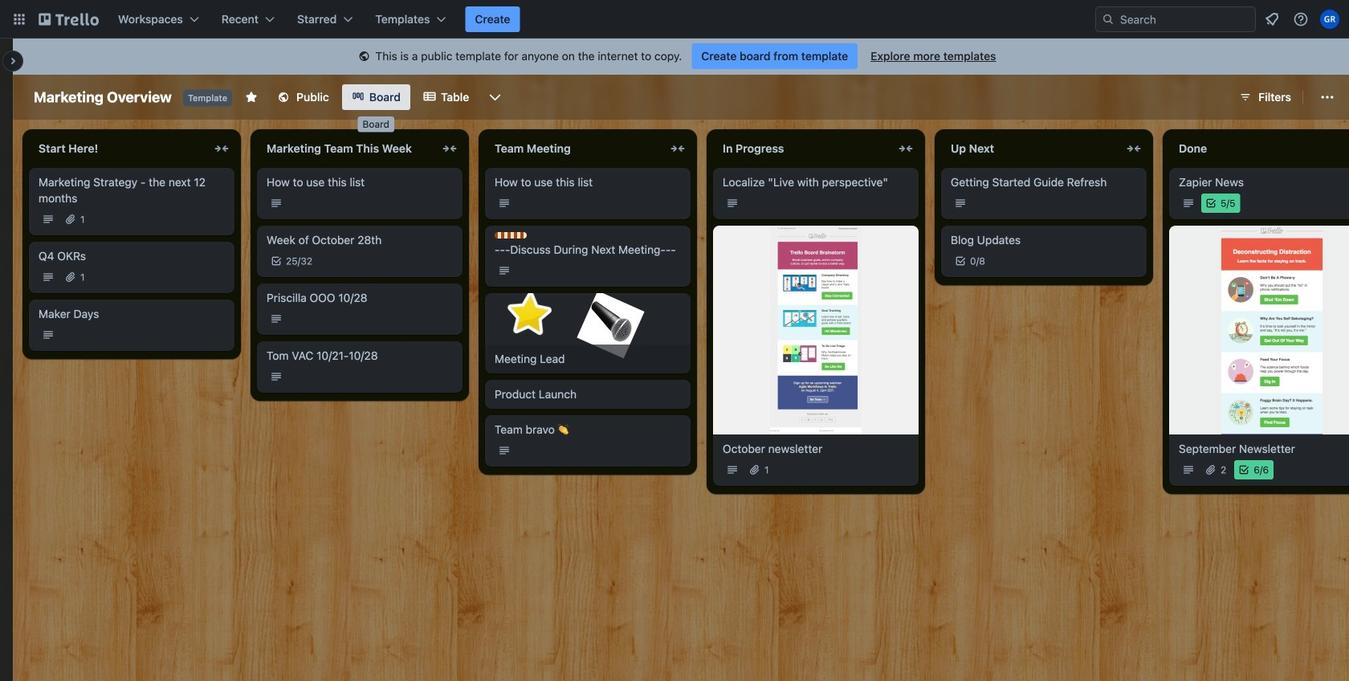 Task type: vqa. For each thing, say whether or not it's contained in the screenshot.
tooltip
yes



Task type: locate. For each thing, give the bounding box(es) containing it.
Board name text field
[[26, 84, 180, 110]]

sm image
[[356, 49, 372, 65]]

None text field
[[29, 136, 209, 161], [713, 136, 893, 161], [941, 136, 1121, 161], [1169, 136, 1349, 161], [29, 136, 209, 161], [713, 136, 893, 161], [941, 136, 1121, 161], [1169, 136, 1349, 161]]

collapse list image
[[212, 139, 231, 158], [440, 139, 459, 158], [668, 139, 688, 158], [1124, 139, 1144, 158]]

show menu image
[[1320, 89, 1336, 105]]

0 notifications image
[[1263, 10, 1282, 29]]

Search field
[[1096, 6, 1256, 32]]

search image
[[1102, 13, 1115, 26]]

4 collapse list image from the left
[[1124, 139, 1144, 158]]

None text field
[[257, 136, 437, 161], [485, 136, 665, 161], [257, 136, 437, 161], [485, 136, 665, 161]]

greg robinson (gregrobinson96) image
[[1320, 10, 1340, 29]]

star or unstar board image
[[245, 91, 258, 104]]

customize views image
[[487, 89, 503, 105]]

collapse list image
[[896, 139, 916, 158]]

1 collapse list image from the left
[[212, 139, 231, 158]]

tooltip
[[358, 116, 394, 132]]

open information menu image
[[1293, 11, 1309, 27]]

5736211a5d65d7a43e62b18e image
[[577, 291, 645, 359]]



Task type: describe. For each thing, give the bounding box(es) containing it.
back to home image
[[39, 6, 99, 32]]

3 collapse list image from the left
[[668, 139, 688, 158]]

2 collapse list image from the left
[[440, 139, 459, 158]]

primary element
[[0, 0, 1349, 39]]

star image
[[502, 287, 557, 342]]

color: orange, title: none image
[[495, 232, 527, 239]]



